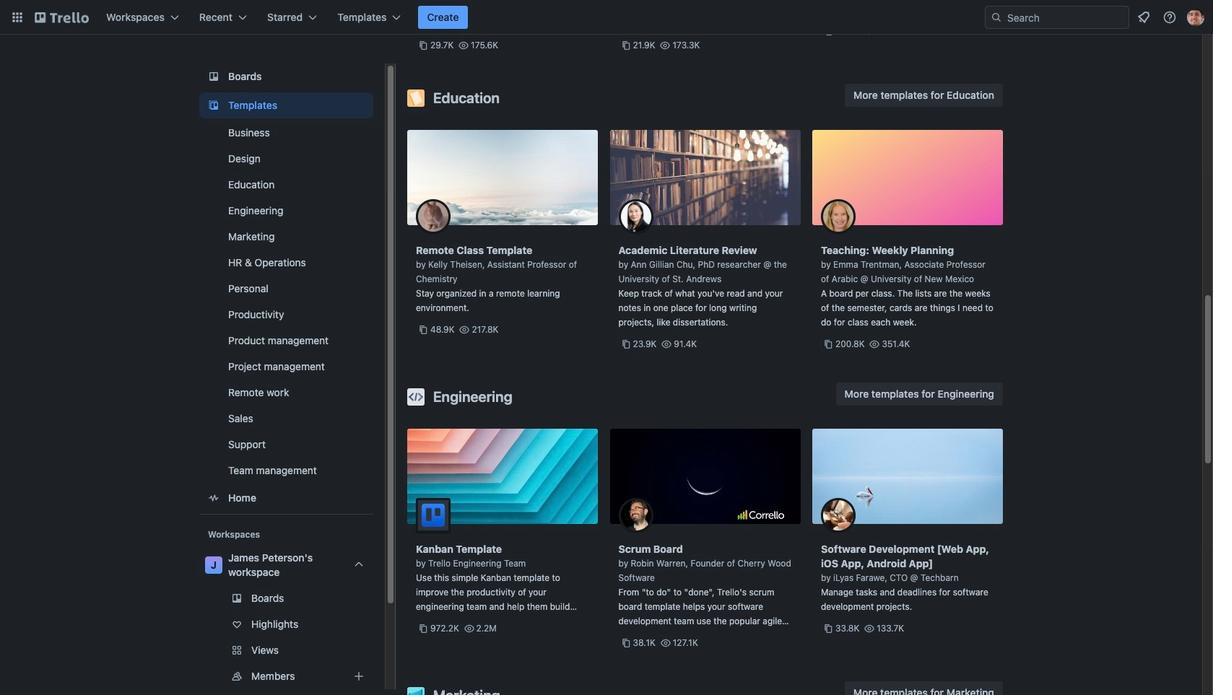Task type: describe. For each thing, give the bounding box(es) containing it.
1 forward image from the top
[[371, 642, 388, 660]]

engineering icon image
[[408, 389, 425, 406]]

switch to… image
[[10, 10, 25, 25]]

open information menu image
[[1163, 10, 1178, 25]]

ilyas farawe, cto @ techbarn image
[[822, 499, 856, 533]]

template board image
[[205, 97, 223, 114]]

board image
[[205, 68, 223, 85]]

ann gillian chu, phd researcher @ the university of st. andrews image
[[619, 199, 654, 234]]

search image
[[991, 12, 1003, 23]]



Task type: vqa. For each thing, say whether or not it's contained in the screenshot.
John Smith (johnsmith38824343) image
no



Task type: locate. For each thing, give the bounding box(es) containing it.
trello engineering team image
[[416, 499, 451, 533]]

back to home image
[[35, 6, 89, 29]]

emma trentman, associate professor of arabic @ university of new mexico image
[[822, 199, 856, 234]]

education icon image
[[408, 90, 425, 107]]

forward image
[[371, 642, 388, 660], [371, 668, 388, 686]]

add image
[[350, 668, 368, 686]]

1 vertical spatial forward image
[[371, 668, 388, 686]]

0 notifications image
[[1136, 9, 1153, 26]]

robin warren, founder of cherry wood software image
[[619, 499, 654, 533]]

kelly theisen, assistant professor of chemistry image
[[416, 199, 451, 234]]

0 vertical spatial forward image
[[371, 642, 388, 660]]

primary element
[[0, 0, 1214, 35]]

home image
[[205, 490, 223, 507]]

james peterson (jamespeterson93) image
[[1188, 9, 1205, 26]]

2 forward image from the top
[[371, 668, 388, 686]]

marketing icon image
[[408, 688, 425, 696]]

Search field
[[986, 6, 1130, 29]]



